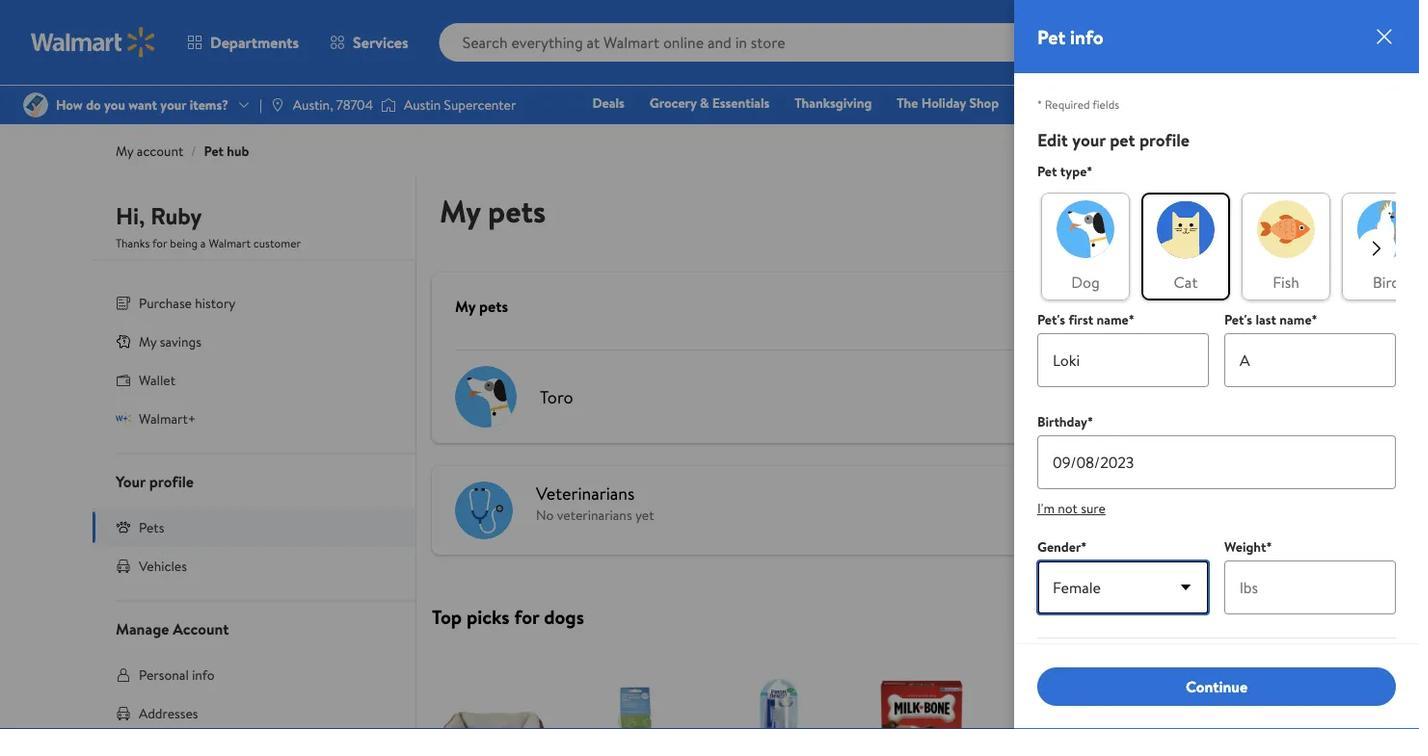 Task type: describe. For each thing, give the bounding box(es) containing it.
wallet link
[[93, 361, 416, 400]]

Pet's first name* text field
[[1037, 334, 1209, 388]]

being
[[170, 235, 198, 252]]

milk-bone original dog biscuits, small crunchy dog treats, 24 oz. image
[[864, 680, 980, 730]]

naturel promise fresh dental tooth brushing kit for dogs, 2 oz gel and toothbrush image
[[721, 680, 837, 730]]

pet type*
[[1037, 162, 1093, 181]]

hi,
[[116, 200, 145, 232]]

vibrant life 120ct fashion bags image
[[578, 680, 694, 730]]

1 product group from the left
[[1007, 641, 1122, 730]]

walmart
[[209, 235, 251, 252]]

continue button
[[1037, 668, 1396, 707]]

edit button
[[1265, 382, 1288, 413]]

6
[[1376, 22, 1382, 38]]

ruby
[[151, 200, 202, 232]]

top
[[432, 604, 462, 631]]

picks
[[467, 604, 510, 631]]

pet info
[[1037, 23, 1104, 50]]

/
[[191, 142, 196, 161]]

bird
[[1373, 272, 1400, 293]]

pet's last name*
[[1224, 310, 1318, 329]]

*
[[1037, 96, 1042, 113]]

gender*
[[1037, 538, 1087, 557]]

type*
[[1060, 162, 1093, 181]]

for inside hi, ruby thanks for being a walmart customer
[[152, 235, 167, 252]]

the holiday shop
[[897, 94, 999, 112]]

pet hub link
[[204, 142, 249, 161]]

1 vertical spatial my pets
[[455, 296, 508, 317]]

i'm not sure button
[[1037, 499, 1106, 536]]

fish
[[1273, 272, 1300, 293]]

no
[[536, 506, 554, 525]]

profile inside pet info dialog
[[1140, 128, 1190, 152]]

pet for pet type*
[[1037, 162, 1057, 181]]

icon image for pets
[[116, 520, 131, 535]]

walmart+
[[139, 409, 196, 428]]

grocery
[[650, 94, 697, 112]]

gift finder link
[[1015, 93, 1098, 113]]

addresses
[[139, 704, 198, 723]]

hi, ruby link
[[116, 200, 202, 240]]

icon image for my savings
[[116, 334, 131, 349]]

a
[[200, 235, 206, 252]]

last
[[1256, 310, 1277, 329]]

purchase history
[[139, 294, 236, 312]]

history
[[195, 294, 236, 312]]

6 button
[[1342, 19, 1400, 66]]

purchase
[[139, 294, 192, 312]]

dismiss image
[[1373, 25, 1396, 48]]

purchase history link
[[93, 284, 416, 323]]

yet
[[635, 506, 654, 525]]

gift
[[1024, 94, 1048, 112]]

1 vertical spatial pets
[[479, 296, 508, 317]]

your
[[1072, 128, 1106, 152]]

dogs
[[544, 604, 584, 631]]

electronics link
[[1105, 93, 1188, 113]]

pet for pet info
[[1037, 23, 1066, 50]]

thanksgiving
[[795, 94, 872, 112]]

pet
[[1110, 128, 1135, 152]]

my account / pet hub
[[116, 142, 249, 161]]

veterinarians
[[536, 482, 635, 506]]

add button
[[1264, 296, 1288, 327]]

your profile
[[116, 471, 194, 492]]

the
[[897, 94, 918, 112]]

dog image image
[[1057, 201, 1115, 258]]

personal
[[139, 666, 189, 685]]

next slide for pettypescroller list image
[[1358, 229, 1396, 268]]

vehicles
[[139, 557, 187, 576]]

veterinarians no veterinarians yet
[[536, 482, 654, 525]]

grocery & essentials link
[[641, 93, 778, 113]]

customer
[[253, 235, 301, 252]]

pet info dialog
[[1014, 0, 1419, 730]]

grocery & essentials
[[650, 94, 770, 112]]

birthday*
[[1037, 413, 1093, 431]]

name* for pet's first name*
[[1097, 310, 1135, 329]]

hub
[[227, 142, 249, 161]]

edit your pet profile
[[1037, 128, 1190, 152]]

personal info
[[139, 666, 215, 685]]

finder
[[1051, 94, 1089, 112]]

bird button
[[1342, 193, 1419, 301]]

vet photo image
[[455, 482, 513, 540]]

registry
[[1165, 121, 1215, 139]]

registry link
[[1157, 120, 1223, 140]]

0 vertical spatial my pets
[[440, 189, 546, 232]]

icon image for walmart+
[[116, 411, 131, 426]]

pets
[[139, 518, 164, 537]]

Weight* text field
[[1224, 561, 1396, 615]]

my savings
[[139, 332, 201, 351]]

account
[[137, 142, 183, 161]]



Task type: vqa. For each thing, say whether or not it's contained in the screenshot.
Wellness
no



Task type: locate. For each thing, give the bounding box(es) containing it.
thanks
[[116, 235, 150, 252]]

holiday
[[922, 94, 966, 112]]

0 vertical spatial edit
[[1037, 128, 1068, 152]]

shop
[[969, 94, 999, 112]]

icon image inside pets link
[[116, 520, 131, 535]]

fish button
[[1242, 193, 1331, 301]]

deals
[[592, 94, 625, 112]]

0 horizontal spatial name*
[[1097, 310, 1135, 329]]

edit for edit your pet profile
[[1037, 128, 1068, 152]]

&
[[700, 94, 709, 112]]

edit for edit
[[1265, 388, 1288, 406]]

name* for pet's last name*
[[1280, 310, 1318, 329]]

pet's first name*
[[1037, 310, 1135, 329]]

vibrant life small cuddler durry dog bed, rust image
[[436, 680, 551, 730]]

1 horizontal spatial profile
[[1140, 128, 1190, 152]]

0 vertical spatial profile
[[1140, 128, 1190, 152]]

my savings link
[[93, 323, 416, 361]]

addresses link
[[93, 695, 416, 730]]

pet's left first
[[1037, 310, 1065, 329]]

icon image left the pets
[[116, 520, 131, 535]]

Search search field
[[439, 23, 1093, 62]]

1 horizontal spatial pet's
[[1224, 310, 1252, 329]]

0 horizontal spatial info
[[192, 666, 215, 685]]

name*
[[1097, 310, 1135, 329], [1280, 310, 1318, 329]]

0 horizontal spatial edit
[[1037, 128, 1068, 152]]

1 horizontal spatial name*
[[1280, 310, 1318, 329]]

pet type* group
[[1037, 160, 1419, 309]]

pet right /
[[204, 142, 224, 161]]

bird image image
[[1358, 201, 1415, 258]]

cat image image
[[1157, 201, 1215, 259]]

cat button
[[1142, 193, 1230, 301]]

pet's for pet's first name*
[[1037, 310, 1065, 329]]

icon image
[[116, 334, 131, 349], [116, 411, 131, 426], [116, 520, 131, 535]]

electronics
[[1114, 94, 1180, 112]]

1 horizontal spatial info
[[1070, 23, 1104, 50]]

first
[[1069, 310, 1093, 329]]

profile
[[1140, 128, 1190, 152], [149, 471, 194, 492]]

for left being
[[152, 235, 167, 252]]

manage
[[116, 619, 169, 640]]

name* right "last"
[[1280, 310, 1318, 329]]

gift finder
[[1024, 94, 1089, 112]]

Walmart Site-Wide search field
[[439, 23, 1093, 62]]

add
[[1264, 302, 1288, 321]]

info up finder
[[1070, 23, 1104, 50]]

walmart image
[[31, 27, 156, 58]]

continue
[[1186, 677, 1248, 698]]

3 icon image from the top
[[116, 520, 131, 535]]

pet
[[1037, 23, 1066, 50], [204, 142, 224, 161], [1037, 162, 1057, 181]]

manage account
[[116, 619, 229, 640]]

account
[[173, 619, 229, 640]]

your
[[116, 471, 145, 492]]

veterinarians
[[557, 506, 632, 525]]

1 vertical spatial info
[[192, 666, 215, 685]]

dog button
[[1041, 193, 1130, 301]]

2 vertical spatial pet
[[1037, 162, 1057, 181]]

pet's for pet's last name*
[[1224, 310, 1252, 329]]

2 icon image from the top
[[116, 411, 131, 426]]

0 vertical spatial for
[[152, 235, 167, 252]]

not
[[1058, 499, 1078, 518]]

0 vertical spatial pet
[[1037, 23, 1066, 50]]

info for personal info
[[192, 666, 215, 685]]

info inside dialog
[[1070, 23, 1104, 50]]

0 horizontal spatial pet's
[[1037, 310, 1065, 329]]

my account link
[[116, 142, 183, 161]]

1 horizontal spatial edit
[[1265, 388, 1288, 406]]

personal info link
[[93, 656, 416, 695]]

2 vertical spatial icon image
[[116, 520, 131, 535]]

top picks for dogs
[[432, 604, 584, 631]]

1 icon image from the top
[[116, 334, 131, 349]]

savings
[[160, 332, 201, 351]]

0 horizontal spatial profile
[[149, 471, 194, 492]]

product group
[[1007, 641, 1122, 730], [1149, 641, 1265, 730]]

walmart+ link
[[93, 400, 416, 438]]

dog
[[1071, 272, 1100, 293]]

0 vertical spatial icon image
[[116, 334, 131, 349]]

toro
[[540, 385, 573, 409]]

wallet
[[139, 371, 175, 390]]

icon image left walmart+
[[116, 411, 131, 426]]

vibrant life training pads, xl, 26 in x 30 in, 30 count image
[[1007, 680, 1122, 730]]

1 vertical spatial for
[[514, 604, 539, 631]]

fish image image
[[1257, 201, 1315, 258]]

thanksgiving link
[[786, 93, 881, 113]]

edit down the pet's last name*
[[1265, 388, 1288, 406]]

edit
[[1037, 128, 1068, 152], [1265, 388, 1288, 406]]

profile right your
[[149, 471, 194, 492]]

0 vertical spatial info
[[1070, 23, 1104, 50]]

fields
[[1093, 96, 1120, 113]]

pets link
[[93, 509, 416, 547]]

sure
[[1081, 499, 1106, 518]]

edit inside pet info dialog
[[1037, 128, 1068, 152]]

edit up pet type*
[[1037, 128, 1068, 152]]

pet's left "last"
[[1224, 310, 1252, 329]]

pets
[[488, 189, 546, 232], [479, 296, 508, 317]]

2 name* from the left
[[1280, 310, 1318, 329]]

vehicles link
[[93, 547, 416, 586]]

info right personal
[[192, 666, 215, 685]]

* required fields
[[1037, 96, 1120, 113]]

1 vertical spatial edit
[[1265, 388, 1288, 406]]

icon image inside walmart+ link
[[116, 411, 131, 426]]

the holiday shop link
[[888, 93, 1008, 113]]

pet left type*
[[1037, 162, 1057, 181]]

info inside "link"
[[192, 666, 215, 685]]

pet inside group
[[1037, 162, 1057, 181]]

essentials
[[712, 94, 770, 112]]

Birthday* text field
[[1037, 436, 1396, 490]]

i'm
[[1037, 499, 1055, 518]]

2 product group from the left
[[1149, 641, 1265, 730]]

1 vertical spatial pet
[[204, 142, 224, 161]]

vibrant life eye wipes for cats & dogs, 30 count image
[[1149, 680, 1265, 730]]

my
[[116, 142, 133, 161], [440, 189, 481, 232], [455, 296, 476, 317], [139, 332, 157, 351]]

required
[[1045, 96, 1090, 113]]

1 vertical spatial icon image
[[116, 411, 131, 426]]

deals link
[[584, 93, 633, 113]]

1 name* from the left
[[1097, 310, 1135, 329]]

cat
[[1174, 271, 1198, 293]]

for left dogs
[[514, 604, 539, 631]]

1 vertical spatial profile
[[149, 471, 194, 492]]

0 vertical spatial pets
[[488, 189, 546, 232]]

profile down the electronics
[[1140, 128, 1190, 152]]

weight*
[[1224, 538, 1272, 557]]

1 horizontal spatial for
[[514, 604, 539, 631]]

Pet's last name* text field
[[1224, 334, 1396, 388]]

0 horizontal spatial for
[[152, 235, 167, 252]]

name* right first
[[1097, 310, 1135, 329]]

info
[[1070, 23, 1104, 50], [192, 666, 215, 685]]

info for pet info
[[1070, 23, 1104, 50]]

hi, ruby thanks for being a walmart customer
[[116, 200, 301, 252]]

0 horizontal spatial product group
[[1007, 641, 1122, 730]]

pet up gift finder
[[1037, 23, 1066, 50]]

1 pet's from the left
[[1037, 310, 1065, 329]]

icon image left "my savings"
[[116, 334, 131, 349]]

2 pet's from the left
[[1224, 310, 1252, 329]]

icon image inside my savings link
[[116, 334, 131, 349]]

i'm not sure
[[1037, 499, 1106, 518]]

1 horizontal spatial product group
[[1149, 641, 1265, 730]]



